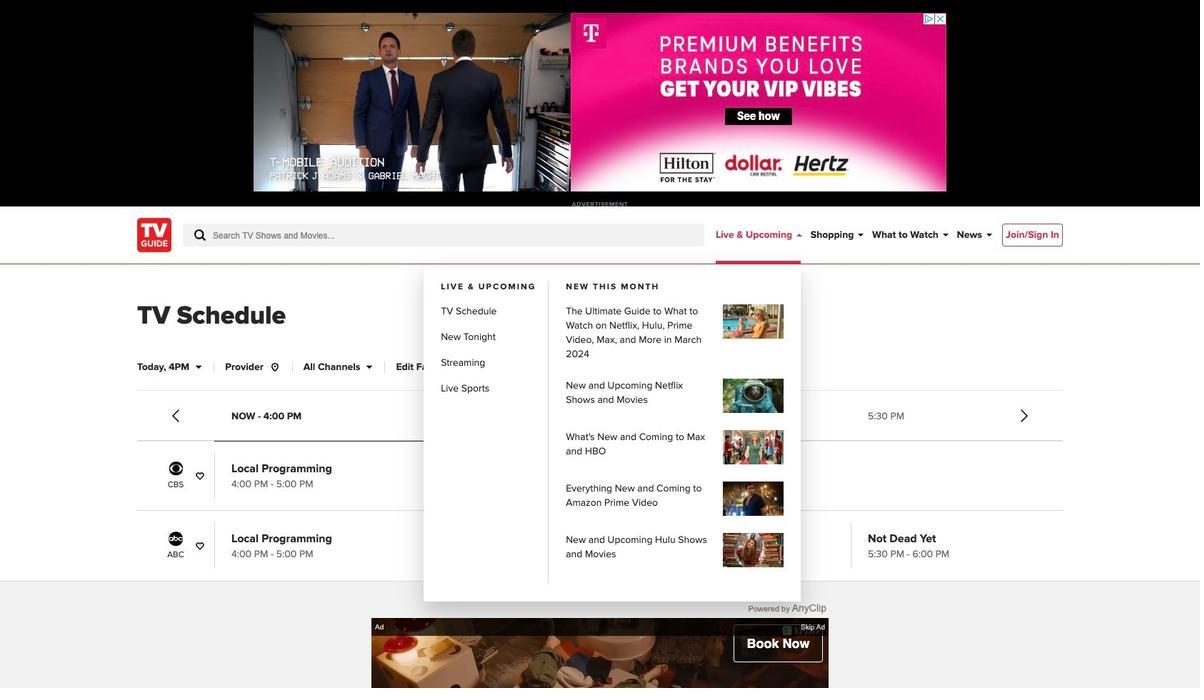 Task type: vqa. For each thing, say whether or not it's contained in the screenshot.
FIELD
yes



Task type: locate. For each thing, give the bounding box(es) containing it.
menu bar
[[424, 207, 992, 602]]

menu item
[[424, 207, 803, 602], [1003, 224, 1063, 247]]

None field
[[183, 224, 705, 247]]

video player region
[[372, 618, 829, 688]]

jake gyllenhaal, road house image
[[723, 482, 784, 516]]

0 horizontal spatial menu item
[[424, 207, 803, 602]]



Task type: describe. For each thing, give the bounding box(es) containing it.
kate winslet, the regime image
[[723, 430, 784, 464]]

Search TV Shows and Movies... text field
[[183, 224, 705, 247]]

advertisement element
[[254, 13, 947, 192]]

adam sandler, spaceman image
[[723, 379, 784, 413]]

máiréad tyers, extraordinary image
[[723, 533, 784, 567]]

kristen wiig, palm royale image
[[723, 304, 784, 339]]

5942 image
[[165, 531, 186, 546]]

5943 image
[[165, 461, 186, 476]]

1 horizontal spatial menu item
[[1003, 224, 1063, 247]]



